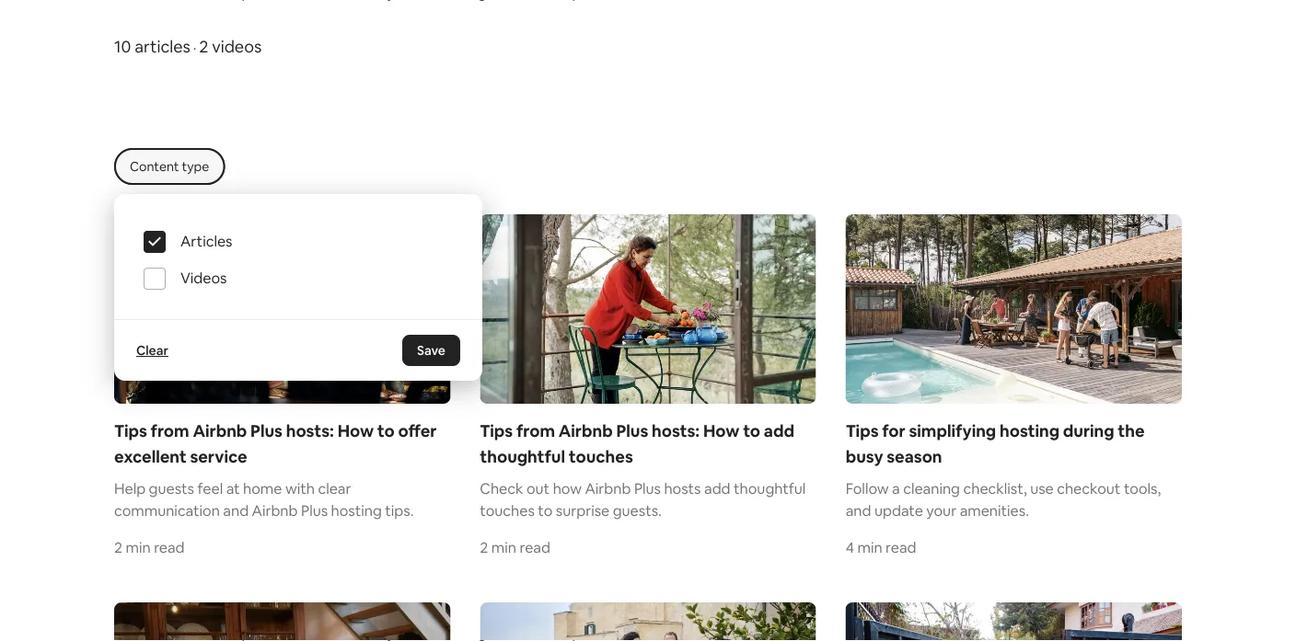 Task type: describe. For each thing, give the bounding box(es) containing it.
tips from airbnb plus hosts: how to offer excellent service
[[114, 421, 437, 468]]

4 min read
[[846, 538, 917, 557]]

content
[[130, 158, 179, 175]]

tips for simplifying hosting during the busy season
[[846, 421, 1145, 468]]

plus inside help guests feel at home with clear communication and airbnb plus hosting tips.
[[301, 501, 328, 520]]

cleaning
[[903, 479, 960, 498]]

save button
[[402, 335, 460, 366]]

hosting inside tips for simplifying hosting during the busy season
[[1000, 421, 1060, 442]]

how for offer
[[338, 421, 374, 442]]

the
[[1118, 421, 1145, 442]]

at
[[226, 479, 240, 498]]

content type button
[[114, 148, 225, 185]]

save
[[417, 343, 446, 359]]

out
[[527, 479, 550, 498]]

add inside "tips from airbnb plus hosts: how to add thoughtful touches"
[[764, 421, 794, 442]]

videos
[[212, 36, 262, 58]]

thoughtful inside "tips from airbnb plus hosts: how to add thoughtful touches"
[[480, 446, 565, 468]]

how
[[553, 479, 582, 498]]

2 min read for tips from airbnb plus hosts: how to add thoughtful touches
[[480, 538, 550, 557]]

1 horizontal spatial 2
[[199, 36, 208, 58]]

3 min from the left
[[858, 538, 882, 557]]

articles
[[135, 36, 190, 58]]

season
[[887, 446, 942, 468]]

checkout
[[1057, 479, 1121, 498]]

2 for tips from airbnb plus hosts: how to add thoughtful touches
[[480, 538, 488, 557]]

with
[[285, 479, 315, 498]]

touches inside check out how airbnb plus hosts add thoughtful touches to surprise guests.
[[480, 501, 535, 520]]

2 for tips from airbnb plus hosts: how to offer excellent service
[[114, 538, 122, 557]]

to for add
[[743, 421, 761, 442]]

help
[[114, 479, 146, 498]]

touches inside "tips from airbnb plus hosts: how to add thoughtful touches"
[[569, 446, 633, 468]]

10 articles · 2 videos
[[114, 36, 262, 58]]

4
[[846, 538, 854, 557]]

guests
[[149, 479, 194, 498]]

follow a cleaning checklist, use checkout tools, and update your amenities.
[[846, 479, 1161, 520]]

excellent
[[114, 446, 187, 468]]

min for excellent
[[126, 538, 151, 557]]

tips for excellent
[[114, 421, 147, 442]]

hosts: for service
[[286, 421, 334, 442]]

update
[[875, 501, 923, 520]]

plus inside tips from airbnb plus hosts: how to offer excellent service
[[251, 421, 283, 442]]

during
[[1063, 421, 1115, 442]]

busy
[[846, 446, 883, 468]]

checklist,
[[963, 479, 1027, 498]]

from for thoughtful
[[516, 421, 555, 442]]

tools,
[[1124, 479, 1161, 498]]

content type group
[[114, 148, 225, 185]]

check out how airbnb plus hosts add thoughtful touches to surprise guests.
[[480, 479, 806, 520]]

use
[[1030, 479, 1054, 498]]

clear
[[318, 479, 351, 498]]

guests.
[[613, 501, 662, 520]]

your
[[926, 501, 957, 520]]



Task type: vqa. For each thing, say whether or not it's contained in the screenshot.
Tips for thoughtful
yes



Task type: locate. For each thing, give the bounding box(es) containing it.
from up 'out'
[[516, 421, 555, 442]]

read down update
[[886, 538, 917, 557]]

articles
[[180, 232, 232, 251]]

plus up check out how airbnb plus hosts add thoughtful touches to surprise guests.
[[616, 421, 648, 442]]

tips up excellent
[[114, 421, 147, 442]]

hosts:
[[286, 421, 334, 442], [652, 421, 700, 442]]

simplifying
[[909, 421, 996, 442]]

airbnb inside tips from airbnb plus hosts: how to offer excellent service
[[193, 421, 247, 442]]

2 min read down check
[[480, 538, 550, 557]]

airbnb inside check out how airbnb plus hosts add thoughtful touches to surprise guests.
[[585, 479, 631, 498]]

touches up how
[[569, 446, 633, 468]]

2 horizontal spatial read
[[886, 538, 917, 557]]

for
[[882, 421, 906, 442]]

0 vertical spatial touches
[[569, 446, 633, 468]]

and inside help guests feel at home with clear communication and airbnb plus hosting tips.
[[223, 501, 249, 520]]

tips inside "tips from airbnb plus hosts: how to add thoughtful touches"
[[480, 421, 513, 442]]

to for offer
[[377, 421, 395, 442]]

1 from from the left
[[151, 421, 189, 442]]

a
[[892, 479, 900, 498]]

1 horizontal spatial hosts:
[[652, 421, 700, 442]]

2 min read for tips from airbnb plus hosts: how to offer excellent service
[[114, 538, 185, 557]]

2 tips from the left
[[480, 421, 513, 442]]

plus up guests.
[[634, 479, 661, 498]]

1 horizontal spatial read
[[520, 538, 550, 557]]

thoughtful up 'out'
[[480, 446, 565, 468]]

2 hosts: from the left
[[652, 421, 700, 442]]

to inside tips from airbnb plus hosts: how to offer excellent service
[[377, 421, 395, 442]]

thoughtful right hosts
[[734, 479, 806, 498]]

1 read from the left
[[154, 538, 185, 557]]

how
[[338, 421, 374, 442], [703, 421, 740, 442]]

1 vertical spatial hosting
[[331, 501, 382, 520]]

0 vertical spatial add
[[764, 421, 794, 442]]

hosts: inside "tips from airbnb plus hosts: how to add thoughtful touches"
[[652, 421, 700, 442]]

min for thoughtful
[[491, 538, 516, 557]]

read down 'out'
[[520, 538, 550, 557]]

airbnb
[[193, 421, 247, 442], [559, 421, 613, 442], [585, 479, 631, 498], [252, 501, 298, 520]]

1 how from the left
[[338, 421, 374, 442]]

1 2 min read from the left
[[114, 538, 185, 557]]

min right 4
[[858, 538, 882, 557]]

1 horizontal spatial touches
[[569, 446, 633, 468]]

to inside "tips from airbnb plus hosts: how to add thoughtful touches"
[[743, 421, 761, 442]]

0 horizontal spatial read
[[154, 538, 185, 557]]

2 min read down communication on the left
[[114, 538, 185, 557]]

from
[[151, 421, 189, 442], [516, 421, 555, 442]]

and
[[223, 501, 249, 520], [846, 501, 871, 520]]

check
[[480, 479, 523, 498]]

airbnb inside "tips from airbnb plus hosts: how to add thoughtful touches"
[[559, 421, 613, 442]]

a host in a red sweater sets the table on her olive farm. image
[[480, 215, 816, 404], [480, 215, 816, 404]]

·
[[193, 40, 196, 56]]

offer
[[398, 421, 437, 442]]

and inside the follow a cleaning checklist, use checkout tools, and update your amenities.
[[846, 501, 871, 520]]

tips
[[114, 421, 147, 442], [480, 421, 513, 442], [846, 421, 879, 442]]

tips inside tips for simplifying hosting during the busy season
[[846, 421, 879, 442]]

2 min read
[[114, 538, 185, 557], [480, 538, 550, 557]]

clear
[[136, 343, 168, 359]]

1 horizontal spatial hosting
[[1000, 421, 1060, 442]]

read for thoughtful
[[520, 538, 550, 557]]

touches
[[569, 446, 633, 468], [480, 501, 535, 520]]

hosts: up with
[[286, 421, 334, 442]]

from for excellent
[[151, 421, 189, 442]]

to
[[377, 421, 395, 442], [743, 421, 761, 442], [538, 501, 553, 520]]

airbnb up how
[[559, 421, 613, 442]]

2 horizontal spatial 2
[[480, 538, 488, 557]]

1 horizontal spatial tips
[[480, 421, 513, 442]]

hosts: up hosts
[[652, 421, 700, 442]]

min down check
[[491, 538, 516, 557]]

1 horizontal spatial how
[[703, 421, 740, 442]]

how inside "tips from airbnb plus hosts: how to add thoughtful touches"
[[703, 421, 740, 442]]

airbnb up service at the bottom left of page
[[193, 421, 247, 442]]

from up excellent
[[151, 421, 189, 442]]

amenities.
[[960, 501, 1029, 520]]

tips.
[[385, 501, 414, 520]]

0 vertical spatial hosting
[[1000, 421, 1060, 442]]

add inside check out how airbnb plus hosts add thoughtful touches to surprise guests.
[[704, 479, 731, 498]]

0 horizontal spatial hosts:
[[286, 421, 334, 442]]

hosting down clear
[[331, 501, 382, 520]]

plus
[[251, 421, 283, 442], [616, 421, 648, 442], [634, 479, 661, 498], [301, 501, 328, 520]]

from inside tips from airbnb plus hosts: how to offer excellent service
[[151, 421, 189, 442]]

2 horizontal spatial to
[[743, 421, 761, 442]]

plus inside check out how airbnb plus hosts add thoughtful touches to surprise guests.
[[634, 479, 661, 498]]

2 horizontal spatial min
[[858, 538, 882, 557]]

tips up check
[[480, 421, 513, 442]]

hosting up use
[[1000, 421, 1060, 442]]

3 tips from the left
[[846, 421, 879, 442]]

2 how from the left
[[703, 421, 740, 442]]

1 horizontal spatial 2 min read
[[480, 538, 550, 557]]

2 down "help"
[[114, 538, 122, 557]]

0 horizontal spatial min
[[126, 538, 151, 557]]

to inside check out how airbnb plus hosts add thoughtful touches to surprise guests.
[[538, 501, 553, 520]]

hosts: inside tips from airbnb plus hosts: how to offer excellent service
[[286, 421, 334, 442]]

0 horizontal spatial hosting
[[331, 501, 382, 520]]

read for excellent
[[154, 538, 185, 557]]

hosts
[[664, 479, 701, 498]]

airbnb up surprise
[[585, 479, 631, 498]]

hosting inside help guests feel at home with clear communication and airbnb plus hosting tips.
[[331, 501, 382, 520]]

thoughtful inside check out how airbnb plus hosts add thoughtful touches to surprise guests.
[[734, 479, 806, 498]]

from inside "tips from airbnb plus hosts: how to add thoughtful touches"
[[516, 421, 555, 442]]

1 tips from the left
[[114, 421, 147, 442]]

1 horizontal spatial add
[[764, 421, 794, 442]]

2 from from the left
[[516, 421, 555, 442]]

1 hosts: from the left
[[286, 421, 334, 442]]

2 and from the left
[[846, 501, 871, 520]]

how inside tips from airbnb plus hosts: how to offer excellent service
[[338, 421, 374, 442]]

three people set an outdoor table while three others cook food on a grill that's situated on a deck next to a swimming pool. image
[[846, 215, 1182, 404], [846, 215, 1182, 404]]

help guests feel at home with clear communication and airbnb plus hosting tips.
[[114, 479, 414, 520]]

0 horizontal spatial tips
[[114, 421, 147, 442]]

2 down check
[[480, 538, 488, 557]]

10
[[114, 36, 131, 58]]

2 right ·
[[199, 36, 208, 58]]

tips inside tips from airbnb plus hosts: how to offer excellent service
[[114, 421, 147, 442]]

follow
[[846, 479, 889, 498]]

how for add
[[703, 421, 740, 442]]

1 and from the left
[[223, 501, 249, 520]]

tips up busy
[[846, 421, 879, 442]]

2 read from the left
[[520, 538, 550, 557]]

plus up the home
[[251, 421, 283, 442]]

touches down check
[[480, 501, 535, 520]]

add
[[764, 421, 794, 442], [704, 479, 731, 498]]

tips from airbnb plus hosts: how to add thoughtful touches
[[480, 421, 794, 468]]

1 vertical spatial add
[[704, 479, 731, 498]]

0 horizontal spatial thoughtful
[[480, 446, 565, 468]]

hosts: for touches
[[652, 421, 700, 442]]

0 horizontal spatial touches
[[480, 501, 535, 520]]

content type
[[130, 158, 209, 175]]

1 horizontal spatial to
[[538, 501, 553, 520]]

min down communication on the left
[[126, 538, 151, 557]]

1 vertical spatial touches
[[480, 501, 535, 520]]

thoughtful
[[480, 446, 565, 468], [734, 479, 806, 498]]

1 horizontal spatial min
[[491, 538, 516, 557]]

read down communication on the left
[[154, 538, 185, 557]]

communication
[[114, 501, 220, 520]]

read
[[154, 538, 185, 557], [520, 538, 550, 557], [886, 538, 917, 557]]

plus inside "tips from airbnb plus hosts: how to add thoughtful touches"
[[616, 421, 648, 442]]

3 read from the left
[[886, 538, 917, 557]]

min
[[126, 538, 151, 557], [491, 538, 516, 557], [858, 538, 882, 557]]

0 horizontal spatial 2
[[114, 538, 122, 557]]

1 min from the left
[[126, 538, 151, 557]]

2 2 min read from the left
[[480, 538, 550, 557]]

videos
[[180, 269, 227, 288]]

content type filters dialog
[[114, 194, 482, 381]]

0 vertical spatial thoughtful
[[480, 446, 565, 468]]

1 horizontal spatial and
[[846, 501, 871, 520]]

airbnb inside help guests feel at home with clear communication and airbnb plus hosting tips.
[[252, 501, 298, 520]]

home
[[243, 479, 282, 498]]

1 horizontal spatial from
[[516, 421, 555, 442]]

0 horizontal spatial add
[[704, 479, 731, 498]]

0 horizontal spatial how
[[338, 421, 374, 442]]

0 horizontal spatial from
[[151, 421, 189, 442]]

tips for thoughtful
[[480, 421, 513, 442]]

2 horizontal spatial tips
[[846, 421, 879, 442]]

hosting
[[1000, 421, 1060, 442], [331, 501, 382, 520]]

0 horizontal spatial to
[[377, 421, 395, 442]]

0 horizontal spatial 2 min read
[[114, 538, 185, 557]]

1 horizontal spatial thoughtful
[[734, 479, 806, 498]]

service
[[190, 446, 247, 468]]

and down follow
[[846, 501, 871, 520]]

feel
[[197, 479, 223, 498]]

0 horizontal spatial and
[[223, 501, 249, 520]]

2
[[199, 36, 208, 58], [114, 538, 122, 557], [480, 538, 488, 557]]

clear button
[[129, 335, 176, 366]]

plus down with
[[301, 501, 328, 520]]

a host wearing a hat arranges flowers in his home in cape town, south africa. image
[[114, 215, 450, 404], [114, 215, 450, 404]]

1 vertical spatial thoughtful
[[734, 479, 806, 498]]

airbnb down the home
[[252, 501, 298, 520]]

surprise
[[556, 501, 610, 520]]

and down "at"
[[223, 501, 249, 520]]

2 min from the left
[[491, 538, 516, 557]]

type
[[182, 158, 209, 175]]



